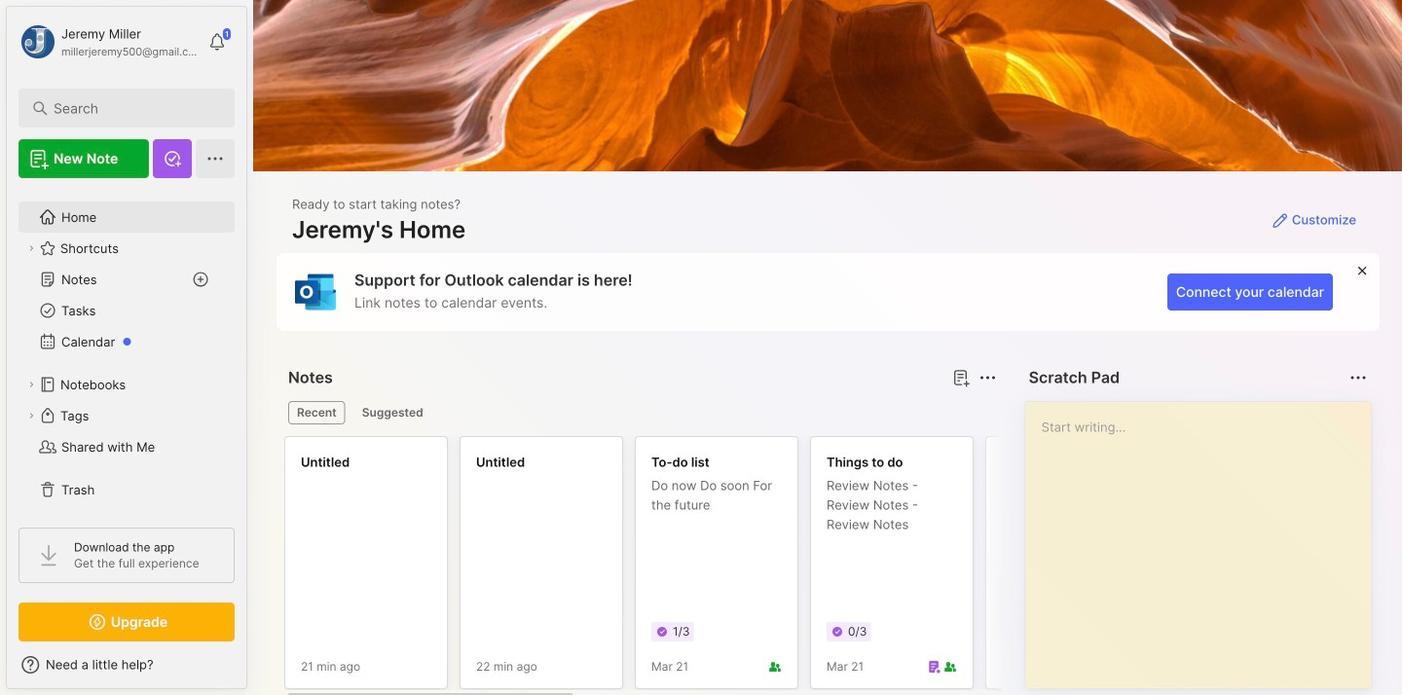 Task type: describe. For each thing, give the bounding box(es) containing it.
Search text field
[[54, 99, 209, 118]]

more actions image
[[1347, 366, 1371, 390]]

tree inside main element
[[7, 190, 246, 517]]

2 tab from the left
[[353, 401, 432, 425]]

expand tags image
[[25, 410, 37, 422]]

Account field
[[19, 22, 199, 61]]



Task type: vqa. For each thing, say whether or not it's contained in the screenshot.
Evernote
no



Task type: locate. For each thing, give the bounding box(es) containing it.
row group
[[284, 436, 1403, 696]]

tab list
[[288, 401, 994, 425]]

tree
[[7, 190, 246, 517]]

0 horizontal spatial tab
[[288, 401, 346, 425]]

main element
[[0, 0, 253, 696]]

none search field inside main element
[[54, 96, 209, 120]]

1 horizontal spatial tab
[[353, 401, 432, 425]]

Start writing… text field
[[1042, 402, 1371, 673]]

WHAT'S NEW field
[[7, 650, 246, 681]]

tab
[[288, 401, 346, 425], [353, 401, 432, 425]]

More actions field
[[1345, 364, 1373, 392]]

1 tab from the left
[[288, 401, 346, 425]]

expand notebooks image
[[25, 379, 37, 391]]

click to collapse image
[[246, 660, 261, 683]]

None search field
[[54, 96, 209, 120]]



